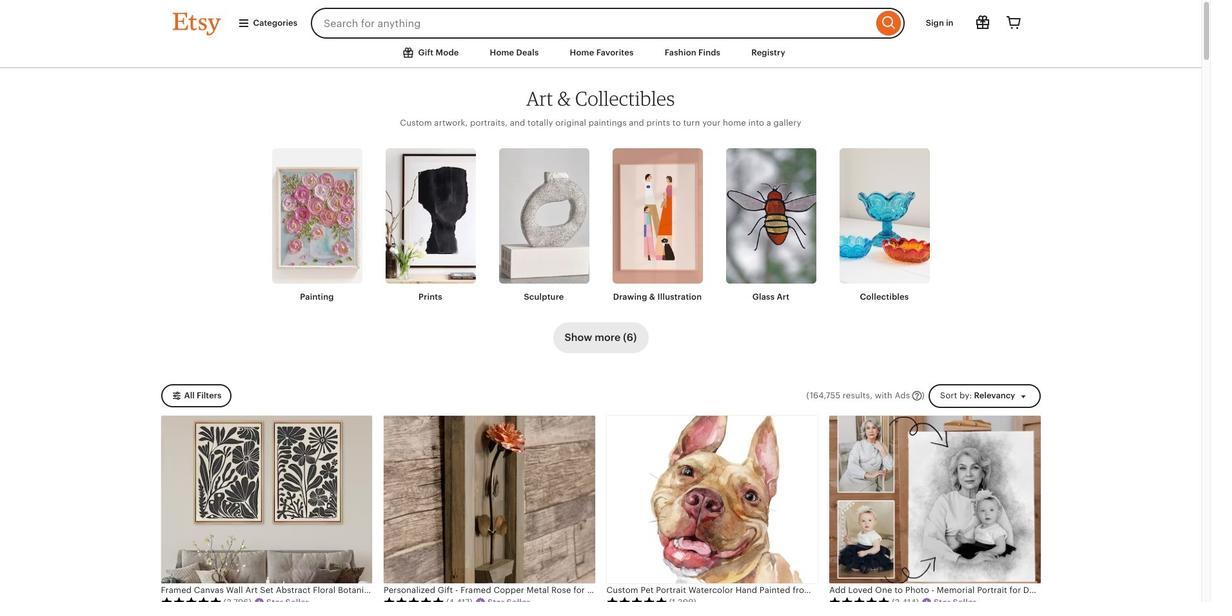 Task type: describe. For each thing, give the bounding box(es) containing it.
framed canvas wall art set abstract floral botanical prints minimalist modern art boho wall decor image
[[161, 416, 372, 583]]

5 out of 5 stars image for framed canvas wall art set abstract floral botanical prints minimalist modern art boho wall decor image
[[161, 597, 222, 602]]

personalized gift - framed copper metal rose for 7th anniversary image
[[384, 416, 595, 583]]

Search for anything text field
[[311, 8, 873, 39]]

custom pet portrait watercolor hand painted from you own photo, personalized dog portraits, dog or cat drawing, custom pet portrait painting image
[[607, 416, 818, 583]]



Task type: vqa. For each thing, say whether or not it's contained in the screenshot.
Personalized Gift - Framed Copper Metal Rose For 7Th Anniversary image
yes



Task type: locate. For each thing, give the bounding box(es) containing it.
banner
[[149, 0, 1052, 39]]

5 out of 5 stars image for add loved one to photo - memorial portrait for deceased father mom - gift for loss of loved one - remembering passed away loved one
[[829, 597, 890, 602]]

5 out of 5 stars image for personalized gift - framed copper metal rose for 7th anniversary image
[[384, 597, 444, 602]]

5 out of 5 stars image for the custom pet portrait watercolor hand painted from you own photo, personalized dog portraits, dog or cat drawing, custom pet portrait painting
[[607, 597, 667, 602]]

None search field
[[311, 8, 905, 39]]

4 5 out of 5 stars image from the left
[[829, 597, 890, 602]]

5 out of 5 stars image
[[161, 597, 222, 602], [384, 597, 444, 602], [607, 597, 667, 602], [829, 597, 890, 602]]

1 5 out of 5 stars image from the left
[[161, 597, 222, 602]]

add loved one to photo - memorial portrait for deceased father mom - gift for loss of loved one - remembering passed away loved one image
[[829, 416, 1041, 583]]

2 5 out of 5 stars image from the left
[[384, 597, 444, 602]]

menu bar
[[0, 0, 1202, 68], [149, 39, 1052, 68]]

3 5 out of 5 stars image from the left
[[607, 597, 667, 602]]



